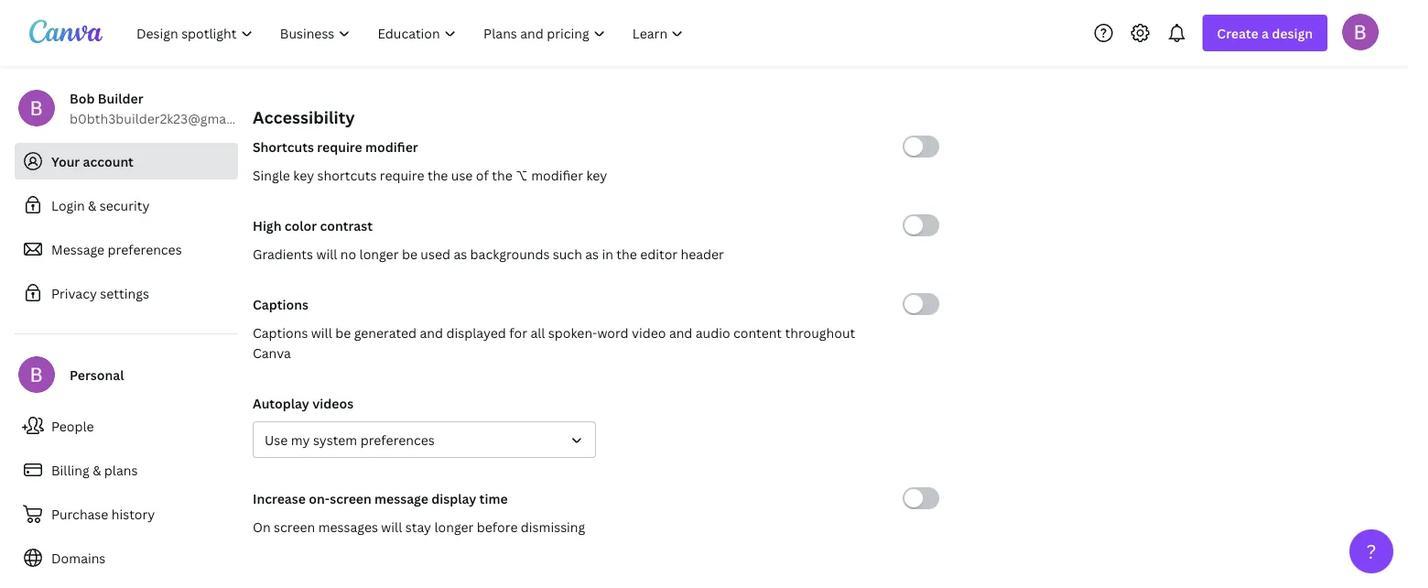 Task type: vqa. For each thing, say whether or not it's contained in the screenshot.
Main menu bar
no



Task type: describe. For each thing, give the bounding box(es) containing it.
my
[[291, 431, 310, 448]]

? button
[[1350, 529, 1394, 573]]

privacy settings
[[51, 284, 149, 302]]

⌥
[[516, 166, 528, 184]]

use
[[451, 166, 473, 184]]

gradients
[[253, 245, 313, 262]]

purchase
[[51, 505, 108, 523]]

videos
[[313, 394, 354, 412]]

message preferences link
[[15, 231, 238, 267]]

use my system preferences
[[265, 431, 435, 448]]

messages
[[318, 518, 378, 535]]

personal
[[70, 366, 124, 383]]

0 horizontal spatial screen
[[274, 518, 315, 535]]

content
[[734, 324, 782, 341]]

on screen messages will stay longer before dismissing
[[253, 518, 585, 535]]

billing & plans
[[51, 461, 138, 479]]

before
[[477, 518, 518, 535]]

login & security link
[[15, 187, 238, 223]]

shortcuts
[[253, 138, 314, 155]]

1 horizontal spatial longer
[[435, 518, 474, 535]]

high color contrast
[[253, 217, 373, 234]]

b0bth3builder2k23@gmail.com
[[70, 109, 264, 127]]

?
[[1367, 538, 1377, 564]]

bob builder b0bth3builder2k23@gmail.com
[[70, 89, 264, 127]]

on
[[253, 518, 271, 535]]

create a design
[[1218, 24, 1313, 42]]

audio
[[696, 324, 730, 341]]

& for login
[[88, 196, 97, 214]]

captions for captions will be generated and displayed for all spoken-word video and audio content throughout canva
[[253, 324, 308, 341]]

shortcuts require modifier
[[253, 138, 418, 155]]

top level navigation element
[[125, 15, 699, 51]]

single key shortcuts require the use of the ⌥ modifier key
[[253, 166, 608, 184]]

will for be
[[311, 324, 332, 341]]

single
[[253, 166, 290, 184]]

2 and from the left
[[669, 324, 693, 341]]

0 vertical spatial longer
[[360, 245, 399, 262]]

2 vertical spatial will
[[381, 518, 402, 535]]

of
[[476, 166, 489, 184]]

shortcuts
[[317, 166, 377, 184]]

display
[[432, 490, 477, 507]]

domains link
[[15, 539, 238, 576]]

message preferences
[[51, 240, 182, 258]]

in
[[602, 245, 614, 262]]

generated
[[354, 324, 417, 341]]

0 horizontal spatial the
[[428, 166, 448, 184]]

gradients will no longer be used as backgrounds such as in the editor header
[[253, 245, 724, 262]]

your account
[[51, 152, 134, 170]]

0 vertical spatial modifier
[[365, 138, 418, 155]]

design
[[1272, 24, 1313, 42]]

word
[[598, 324, 629, 341]]

your
[[51, 152, 80, 170]]

plans
[[104, 461, 138, 479]]

0 vertical spatial be
[[402, 245, 418, 262]]

color
[[285, 217, 317, 234]]

stay
[[405, 518, 431, 535]]

1 key from the left
[[293, 166, 314, 184]]

such
[[553, 245, 582, 262]]

1 as from the left
[[454, 245, 467, 262]]

billing & plans link
[[15, 452, 238, 488]]

displayed
[[446, 324, 506, 341]]

autoplay videos
[[253, 394, 354, 412]]

system
[[313, 431, 357, 448]]

increase
[[253, 490, 306, 507]]

people
[[51, 417, 94, 435]]

on-
[[309, 490, 330, 507]]



Task type: locate. For each thing, give the bounding box(es) containing it.
longer down display
[[435, 518, 474, 535]]

captions
[[253, 295, 309, 313], [253, 324, 308, 341]]

2 key from the left
[[587, 166, 608, 184]]

domains
[[51, 549, 106, 566]]

people link
[[15, 408, 238, 444]]

key right single
[[293, 166, 314, 184]]

and right video
[[669, 324, 693, 341]]

&
[[88, 196, 97, 214], [93, 461, 101, 479]]

create
[[1218, 24, 1259, 42]]

1 horizontal spatial modifier
[[531, 166, 583, 184]]

video
[[632, 324, 666, 341]]

0 vertical spatial &
[[88, 196, 97, 214]]

your account link
[[15, 143, 238, 180]]

preferences inside button
[[361, 431, 435, 448]]

longer right no
[[360, 245, 399, 262]]

preferences down login & security link
[[108, 240, 182, 258]]

will left no
[[316, 245, 337, 262]]

modifier
[[365, 138, 418, 155], [531, 166, 583, 184]]

2 horizontal spatial the
[[617, 245, 637, 262]]

0 horizontal spatial be
[[335, 324, 351, 341]]

0 horizontal spatial require
[[317, 138, 362, 155]]

& for billing
[[93, 461, 101, 479]]

will left generated
[[311, 324, 332, 341]]

header
[[681, 245, 724, 262]]

the left use
[[428, 166, 448, 184]]

0 horizontal spatial preferences
[[108, 240, 182, 258]]

preferences
[[108, 240, 182, 258], [361, 431, 435, 448]]

the
[[428, 166, 448, 184], [492, 166, 513, 184], [617, 245, 637, 262]]

1 horizontal spatial require
[[380, 166, 425, 184]]

be left "used"
[[402, 245, 418, 262]]

privacy
[[51, 284, 97, 302]]

and
[[420, 324, 443, 341], [669, 324, 693, 341]]

1 vertical spatial preferences
[[361, 431, 435, 448]]

longer
[[360, 245, 399, 262], [435, 518, 474, 535]]

0 horizontal spatial longer
[[360, 245, 399, 262]]

will left 'stay'
[[381, 518, 402, 535]]

create a design button
[[1203, 15, 1328, 51]]

1 vertical spatial captions
[[253, 324, 308, 341]]

the left ⌥ at the top left
[[492, 166, 513, 184]]

no
[[341, 245, 356, 262]]

as
[[454, 245, 467, 262], [585, 245, 599, 262]]

increase on-screen message display time
[[253, 490, 508, 507]]

modifier up "single key shortcuts require the use of the ⌥ modifier key" on the top of page
[[365, 138, 418, 155]]

1 captions from the top
[[253, 295, 309, 313]]

1 vertical spatial require
[[380, 166, 425, 184]]

0 horizontal spatial as
[[454, 245, 467, 262]]

bob
[[70, 89, 95, 107]]

time
[[480, 490, 508, 507]]

2 as from the left
[[585, 245, 599, 262]]

a
[[1262, 24, 1269, 42]]

contrast
[[320, 217, 373, 234]]

modifier right ⌥ at the top left
[[531, 166, 583, 184]]

will inside captions will be generated and displayed for all spoken-word video and audio content throughout canva
[[311, 324, 332, 341]]

& right the login
[[88, 196, 97, 214]]

login
[[51, 196, 85, 214]]

the right in
[[617, 245, 637, 262]]

1 horizontal spatial screen
[[330, 490, 372, 507]]

require up shortcuts
[[317, 138, 362, 155]]

2 captions from the top
[[253, 324, 308, 341]]

1 horizontal spatial the
[[492, 166, 513, 184]]

account
[[83, 152, 134, 170]]

autoplay
[[253, 394, 309, 412]]

0 horizontal spatial modifier
[[365, 138, 418, 155]]

1 and from the left
[[420, 324, 443, 341]]

settings
[[100, 284, 149, 302]]

key
[[293, 166, 314, 184], [587, 166, 608, 184]]

throughout
[[785, 324, 856, 341]]

builder
[[98, 89, 143, 107]]

accessibility
[[253, 106, 355, 128]]

0 vertical spatial will
[[316, 245, 337, 262]]

1 horizontal spatial preferences
[[361, 431, 435, 448]]

will for no
[[316, 245, 337, 262]]

all
[[531, 324, 545, 341]]

billing
[[51, 461, 89, 479]]

0 vertical spatial captions
[[253, 295, 309, 313]]

1 vertical spatial &
[[93, 461, 101, 479]]

be
[[402, 245, 418, 262], [335, 324, 351, 341]]

require right shortcuts
[[380, 166, 425, 184]]

0 horizontal spatial key
[[293, 166, 314, 184]]

spoken-
[[548, 324, 598, 341]]

login & security
[[51, 196, 150, 214]]

will
[[316, 245, 337, 262], [311, 324, 332, 341], [381, 518, 402, 535]]

editor
[[640, 245, 678, 262]]

screen
[[330, 490, 372, 507], [274, 518, 315, 535]]

and left "displayed"
[[420, 324, 443, 341]]

bob builder image
[[1343, 14, 1379, 50]]

0 vertical spatial screen
[[330, 490, 372, 507]]

captions inside captions will be generated and displayed for all spoken-word video and audio content throughout canva
[[253, 324, 308, 341]]

dismissing
[[521, 518, 585, 535]]

& left plans
[[93, 461, 101, 479]]

1 horizontal spatial be
[[402, 245, 418, 262]]

0 horizontal spatial and
[[420, 324, 443, 341]]

preferences up message
[[361, 431, 435, 448]]

message
[[51, 240, 104, 258]]

use
[[265, 431, 288, 448]]

1 vertical spatial screen
[[274, 518, 315, 535]]

history
[[112, 505, 155, 523]]

screen down increase
[[274, 518, 315, 535]]

purchase history link
[[15, 496, 238, 532]]

security
[[100, 196, 150, 214]]

as right "used"
[[454, 245, 467, 262]]

0 vertical spatial require
[[317, 138, 362, 155]]

captions for captions
[[253, 295, 309, 313]]

message
[[375, 490, 429, 507]]

require
[[317, 138, 362, 155], [380, 166, 425, 184]]

privacy settings link
[[15, 275, 238, 311]]

key right ⌥ at the top left
[[587, 166, 608, 184]]

1 vertical spatial be
[[335, 324, 351, 341]]

screen up messages at bottom left
[[330, 490, 372, 507]]

backgrounds
[[470, 245, 550, 262]]

purchase history
[[51, 505, 155, 523]]

0 vertical spatial preferences
[[108, 240, 182, 258]]

1 vertical spatial will
[[311, 324, 332, 341]]

Use my system preferences button
[[253, 421, 596, 458]]

captions will be generated and displayed for all spoken-word video and audio content throughout canva
[[253, 324, 856, 361]]

be inside captions will be generated and displayed for all spoken-word video and audio content throughout canva
[[335, 324, 351, 341]]

1 horizontal spatial and
[[669, 324, 693, 341]]

be left generated
[[335, 324, 351, 341]]

1 vertical spatial modifier
[[531, 166, 583, 184]]

for
[[509, 324, 528, 341]]

1 vertical spatial longer
[[435, 518, 474, 535]]

as left in
[[585, 245, 599, 262]]

canva
[[253, 344, 291, 361]]

1 horizontal spatial key
[[587, 166, 608, 184]]

used
[[421, 245, 451, 262]]

1 horizontal spatial as
[[585, 245, 599, 262]]

high
[[253, 217, 282, 234]]



